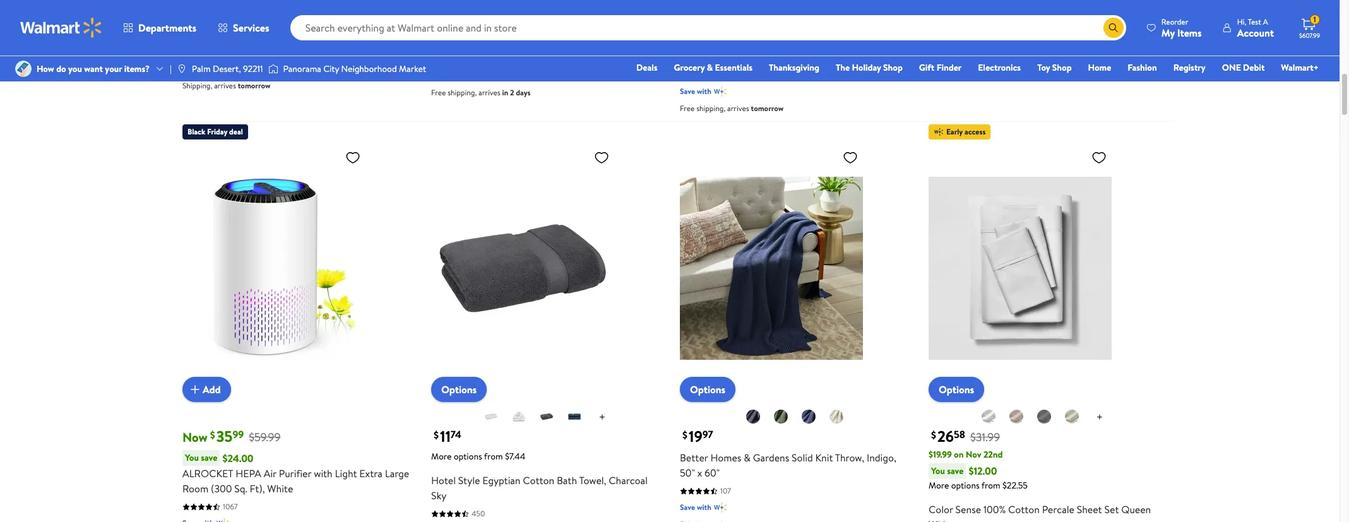 Task type: locate. For each thing, give the bounding box(es) containing it.
toy shop
[[1038, 61, 1072, 74]]

2 horizontal spatial options link
[[929, 377, 985, 402]]

set right sheet
[[1105, 503, 1120, 516]]

tomorrow down the thanksgiving
[[751, 103, 784, 114]]

registry link
[[1168, 61, 1212, 75]]

0 vertical spatial more
[[680, 11, 701, 24]]

2 + from the left
[[1097, 409, 1104, 425]]

a
[[1264, 16, 1269, 27]]

0 vertical spatial from
[[733, 11, 752, 24]]

tomorrow
[[238, 80, 271, 91], [751, 103, 784, 114]]

air inside intex durabeam headboard 18" queen air mattress with built-in pump
[[850, 35, 863, 49]]

days left toy
[[998, 64, 1013, 75]]

with inside the you save $24.00 alrocket hepa air purifier with light extra large room (300 sq. ft), white
[[314, 467, 333, 481]]

save with right market
[[431, 70, 463, 81]]

set down piece
[[500, 34, 514, 48]]

$ left the 26
[[932, 428, 937, 442]]

 image for panorama
[[268, 63, 278, 75]]

walmart plus image for mainstays decorative throw pillow, holiday sweater knit, 17"x17" square, 1 per pack
[[217, 63, 229, 75]]

now $ 35 99 $59.99
[[183, 426, 281, 447]]

2 vertical spatial options
[[952, 479, 980, 492]]

2 options from the left
[[690, 383, 726, 397]]

2 horizontal spatial options
[[952, 479, 980, 492]]

1 vertical spatial free
[[680, 103, 695, 114]]

air
[[850, 35, 863, 49], [264, 467, 277, 481]]

throw up per
[[278, 12, 305, 26]]

1 vertical spatial shipping,
[[697, 103, 726, 114]]

add to favorites list, color sense 100% cotton percale sheet set queen white image
[[1092, 150, 1107, 166]]

0 vertical spatial holiday
[[338, 12, 371, 26]]

options down $12.00
[[952, 479, 980, 492]]

0 horizontal spatial options link
[[431, 377, 487, 402]]

debit
[[1244, 61, 1265, 74]]

save down the on
[[948, 465, 964, 477]]

2 vertical spatial in
[[502, 87, 509, 98]]

1 horizontal spatial throw
[[1075, 0, 1102, 10]]

save right market
[[431, 70, 447, 81]]

with down intex
[[680, 50, 699, 64]]

free down grocery
[[680, 103, 695, 114]]

cotton inside color sense 100% cotton percale sheet set queen white
[[1009, 503, 1040, 516]]

queen right 18"
[[818, 35, 848, 49]]

3 options link from the left
[[929, 377, 985, 402]]

 image
[[15, 61, 32, 77], [268, 63, 278, 75]]

2 options link from the left
[[680, 377, 736, 402]]

with up the shipping, arrives tomorrow
[[200, 63, 214, 74]]

mainstays up the bag
[[431, 19, 474, 33]]

thanksgiving link
[[764, 61, 826, 75]]

walmart plus image
[[963, 47, 976, 59], [217, 63, 229, 75], [217, 517, 229, 522]]

you
[[68, 63, 82, 75]]

save for mainstays blue snowflake sherpa throw blanket, 50"x60"
[[929, 47, 944, 58]]

more for more options from $7.44
[[431, 450, 452, 463]]

1 vertical spatial air
[[264, 467, 277, 481]]

blue
[[975, 0, 994, 10]]

1 options from the left
[[442, 383, 477, 397]]

shop right toy
[[1053, 61, 1072, 74]]

free for free shipping, arrives tomorrow
[[680, 103, 695, 114]]

more options from $39.00
[[680, 11, 780, 24]]

0 vertical spatial shipping,
[[929, 64, 959, 75]]

&
[[707, 61, 713, 74], [744, 451, 751, 465]]

0 vertical spatial white
[[267, 482, 293, 496]]

mainstays for mainstays 7-piece reversible beige plaid bed in a bag comforter set with sheets, queen
[[431, 19, 474, 33]]

white
[[267, 482, 293, 496], [929, 518, 955, 522]]

walmart plus image up shipping, arrives in 2 days
[[963, 47, 976, 59]]

$59.99
[[249, 429, 281, 445]]

walmart plus image
[[465, 70, 478, 82], [714, 85, 727, 98], [714, 502, 727, 514]]

with left 'light'
[[314, 467, 333, 481]]

walmart plus image for better
[[714, 502, 727, 514]]

0 vertical spatial set
[[500, 34, 514, 48]]

throw right 'sherpa'
[[1075, 0, 1102, 10]]

0 vertical spatial days
[[998, 64, 1013, 75]]

0 vertical spatial air
[[850, 35, 863, 49]]

3 options from the left
[[939, 383, 975, 397]]

white down color
[[929, 518, 955, 522]]

walmart plus image down 12
[[217, 63, 229, 75]]

1 horizontal spatial free
[[680, 103, 695, 114]]

2 horizontal spatial queen
[[1122, 503, 1152, 516]]

0 horizontal spatial free
[[431, 87, 446, 98]]

white down purifier
[[267, 482, 293, 496]]

0 horizontal spatial shipping,
[[183, 80, 212, 91]]

0 vertical spatial walmart plus image
[[963, 47, 976, 59]]

grocery & essentials link
[[669, 61, 759, 75]]

0 horizontal spatial &
[[707, 61, 713, 74]]

mainstays up the knit, at the left
[[183, 12, 226, 26]]

0 horizontal spatial 2
[[510, 87, 514, 98]]

0 horizontal spatial holiday
[[338, 12, 371, 26]]

1 + from the left
[[599, 409, 606, 425]]

1 horizontal spatial from
[[733, 11, 752, 24]]

2 vertical spatial from
[[982, 479, 1001, 492]]

white inside the you save $24.00 alrocket hepa air purifier with light extra large room (300 sq. ft), white
[[267, 482, 293, 496]]

options up 97 at the bottom right
[[690, 383, 726, 397]]

1 horizontal spatial queen
[[818, 35, 848, 49]]

$ inside $ 26 58 $31.99 $19.99 on nov 22nd you save $12.00 more options from $22.55
[[932, 428, 937, 442]]

decorative
[[228, 12, 276, 26]]

set
[[500, 34, 514, 48], [1105, 503, 1120, 516]]

1 horizontal spatial more
[[680, 11, 701, 24]]

from left "$39.00"
[[733, 11, 752, 24]]

1 horizontal spatial air
[[850, 35, 863, 49]]

arctic white image
[[484, 409, 499, 425]]

shop down mattress
[[884, 61, 903, 74]]

1 horizontal spatial  image
[[268, 63, 278, 75]]

options up durabeam
[[703, 11, 731, 24]]

+ button right marine deep icon
[[589, 408, 616, 428]]

+ button right the ivory image
[[1087, 408, 1114, 428]]

mainstays inside mainstays decorative throw pillow, holiday sweater knit, 17"x17" square, 1 per pack
[[183, 12, 226, 26]]

in inside intex durabeam headboard 18" queen air mattress with built-in pump
[[725, 50, 733, 64]]

$ for 26
[[932, 428, 937, 442]]

services
[[233, 21, 270, 35]]

1 horizontal spatial shipping,
[[929, 64, 959, 75]]

mainstays blue snowflake sherpa throw blanket, 50"x60" 110
[[929, 0, 1140, 42]]

air inside the you save $24.00 alrocket hepa air purifier with light extra large room (300 sq. ft), white
[[264, 467, 277, 481]]

1 + button from the left
[[589, 408, 616, 428]]

options up 58 at right bottom
[[939, 383, 975, 397]]

save with for mainstays decorative throw pillow, holiday sweater knit, 17"x17" square, 1 per pack
[[183, 63, 214, 74]]

$607.99
[[1300, 31, 1321, 40]]

with up free shipping, arrives in 2 days
[[448, 70, 463, 81]]

0 horizontal spatial + button
[[589, 408, 616, 428]]

2 vertical spatial walmart plus image
[[714, 502, 727, 514]]

color sense 100% cotton percale sheet set queen white image
[[929, 145, 1112, 392]]

& right homes
[[744, 451, 751, 465]]

3 $ from the left
[[683, 428, 688, 442]]

save
[[201, 452, 218, 464], [948, 465, 964, 477]]

$31.99
[[971, 429, 1001, 445]]

0 horizontal spatial white
[[267, 482, 293, 496]]

1 horizontal spatial you
[[932, 465, 946, 477]]

holiday right pillow,
[[338, 12, 371, 26]]

1 vertical spatial white
[[929, 518, 955, 522]]

0 vertical spatial options
[[703, 11, 731, 24]]

1 vertical spatial days
[[516, 87, 531, 98]]

 image
[[177, 64, 187, 74]]

egyptian
[[483, 474, 521, 488]]

$ left 11
[[434, 428, 439, 442]]

options inside $ 26 58 $31.99 $19.99 on nov 22nd you save $12.00 more options from $22.55
[[952, 479, 980, 492]]

durabeam
[[705, 35, 750, 49]]

0 vertical spatial 2
[[993, 64, 997, 75]]

0 horizontal spatial queen
[[572, 34, 602, 48]]

free down the bag
[[431, 87, 446, 98]]

options up 74
[[442, 383, 477, 397]]

holiday
[[338, 12, 371, 26], [852, 61, 882, 74]]

& left '3546'
[[707, 61, 713, 74]]

0 vertical spatial in
[[725, 50, 733, 64]]

you down now
[[185, 452, 199, 464]]

mattress
[[865, 35, 904, 49]]

1 horizontal spatial shop
[[1053, 61, 1072, 74]]

1 horizontal spatial save
[[948, 465, 964, 477]]

1 horizontal spatial in
[[725, 50, 733, 64]]

days down mainstays 7-piece reversible beige plaid bed in a bag comforter set with sheets, queen
[[516, 87, 531, 98]]

shipping, down '3546'
[[697, 103, 726, 114]]

1 vertical spatial walmart plus image
[[714, 85, 727, 98]]

save with right |
[[183, 63, 214, 74]]

services button
[[207, 13, 280, 43]]

2 $ from the left
[[434, 428, 439, 442]]

shipping, down 7086
[[448, 87, 477, 98]]

1 horizontal spatial days
[[998, 64, 1013, 75]]

options link up 97 at the bottom right
[[680, 377, 736, 402]]

walmart+
[[1282, 61, 1320, 74]]

options
[[442, 383, 477, 397], [690, 383, 726, 397], [939, 383, 975, 397]]

nov
[[966, 449, 982, 461]]

0 horizontal spatial mainstays
[[183, 12, 226, 26]]

$ inside $ 11 74
[[434, 428, 439, 442]]

more down 11
[[431, 450, 452, 463]]

per
[[276, 27, 291, 41]]

$ left 35
[[210, 428, 215, 442]]

more up color
[[929, 479, 950, 492]]

black friday deal
[[188, 126, 243, 137]]

with
[[517, 34, 536, 48], [946, 47, 961, 58], [680, 50, 699, 64], [200, 63, 214, 74], [448, 70, 463, 81], [697, 86, 712, 97], [314, 467, 333, 481], [697, 502, 712, 513]]

arctic white image
[[981, 409, 997, 425]]

0 horizontal spatial 1
[[271, 27, 274, 41]]

towel,
[[580, 474, 607, 488]]

queen right sheet
[[1122, 503, 1152, 516]]

2 horizontal spatial options
[[939, 383, 975, 397]]

Search search field
[[290, 15, 1127, 40]]

air up ft), at the left bottom
[[264, 467, 277, 481]]

homes
[[711, 451, 742, 465]]

do
[[56, 63, 66, 75]]

17"x17"
[[205, 27, 233, 41]]

shipping, for free shipping, arrives in 2 days
[[448, 87, 477, 98]]

1 vertical spatial 1
[[271, 27, 274, 41]]

2 + button from the left
[[1087, 408, 1114, 428]]

save with
[[929, 47, 961, 58], [183, 63, 214, 74], [431, 70, 463, 81], [680, 86, 712, 97], [680, 502, 712, 513]]

free
[[431, 87, 446, 98], [680, 103, 695, 114]]

$ inside $ 19 97
[[683, 428, 688, 442]]

0 horizontal spatial tomorrow
[[238, 80, 271, 91]]

1 horizontal spatial + button
[[1087, 408, 1114, 428]]

items?
[[124, 63, 150, 75]]

$7.44
[[505, 450, 526, 463]]

1 horizontal spatial white
[[929, 518, 955, 522]]

1067
[[223, 502, 238, 512]]

your
[[105, 63, 122, 75]]

save with up gift finder link
[[929, 47, 961, 58]]

1 vertical spatial 2
[[510, 87, 514, 98]]

options for more options from $7.44
[[454, 450, 482, 463]]

alrocket hepa air purifier with light extra large room (300 sq. ft), white image
[[183, 145, 366, 392]]

you
[[185, 452, 199, 464], [932, 465, 946, 477]]

pillow,
[[308, 12, 336, 26]]

1 vertical spatial walmart plus image
[[217, 63, 229, 75]]

0 vertical spatial cotton
[[523, 474, 555, 488]]

better homes & gardens solid knit throw, indigo, 50" x 60" image
[[680, 145, 864, 392]]

walmart plus image down '3546'
[[714, 85, 727, 98]]

1 horizontal spatial holiday
[[852, 61, 882, 74]]

save right |
[[183, 63, 198, 74]]

options up style
[[454, 450, 482, 463]]

1 horizontal spatial +
[[1097, 409, 1104, 425]]

1 options link from the left
[[431, 377, 487, 402]]

more
[[680, 11, 701, 24], [431, 450, 452, 463], [929, 479, 950, 492]]

options link up arctic white image
[[431, 377, 487, 402]]

1 vertical spatial in
[[985, 64, 991, 75]]

1 horizontal spatial &
[[744, 451, 751, 465]]

1 horizontal spatial mainstays
[[431, 19, 474, 33]]

0 vertical spatial 1
[[1314, 14, 1317, 25]]

+ right marine deep icon
[[599, 409, 606, 425]]

1 vertical spatial set
[[1105, 503, 1120, 516]]

2
[[993, 64, 997, 75], [510, 87, 514, 98]]

2 horizontal spatial more
[[929, 479, 950, 492]]

 image right 92211
[[268, 63, 278, 75]]

1 horizontal spatial cotton
[[1009, 503, 1040, 516]]

piece
[[485, 19, 509, 33]]

panorama
[[283, 63, 321, 75]]

days
[[998, 64, 1013, 75], [516, 87, 531, 98]]

0 horizontal spatial save
[[201, 452, 218, 464]]

desert,
[[213, 63, 241, 75]]

0 horizontal spatial shop
[[884, 61, 903, 74]]

97
[[703, 428, 714, 442]]

0 horizontal spatial more
[[431, 450, 452, 463]]

$ inside now $ 35 99 $59.99
[[210, 428, 215, 442]]

electronics
[[979, 61, 1022, 74]]

+ for + dropdown button for the ivory image
[[1097, 409, 1104, 425]]

gift
[[920, 61, 935, 74]]

with down grocery & essentials
[[697, 86, 712, 97]]

cotton inside hotel style egyptian cotton bath towel, charcoal sky
[[523, 474, 555, 488]]

save with for mainstays 7-piece reversible beige plaid bed in a bag comforter set with sheets, queen
[[431, 70, 463, 81]]

air left mattress
[[850, 35, 863, 49]]

walmart plus image down the '107'
[[714, 502, 727, 514]]

snowflake
[[996, 0, 1041, 10]]

ft),
[[250, 482, 265, 496]]

walmart plus image down 7086
[[465, 70, 478, 82]]

queen down plaid
[[572, 34, 602, 48]]

1 vertical spatial throw
[[278, 12, 305, 26]]

$ 11 74
[[434, 426, 462, 447]]

test
[[1249, 16, 1262, 27]]

options link up arctic white icon
[[929, 377, 985, 402]]

from for $7.44
[[484, 450, 503, 463]]

1 vertical spatial holiday
[[852, 61, 882, 74]]

x
[[698, 466, 703, 480]]

1 vertical spatial from
[[484, 450, 503, 463]]

1 vertical spatial shipping,
[[183, 80, 212, 91]]

save with down grocery
[[680, 86, 712, 97]]

deal
[[229, 126, 243, 137]]

+ right the ivory image
[[1097, 409, 1104, 425]]

0 horizontal spatial you
[[185, 452, 199, 464]]

now
[[183, 429, 208, 446]]

mainstays inside mainstays blue snowflake sherpa throw blanket, 50"x60" 110
[[929, 0, 972, 10]]

2 horizontal spatial from
[[982, 479, 1001, 492]]

percale
[[1043, 503, 1075, 516]]

save down 50"
[[680, 502, 696, 513]]

with down "x"
[[697, 502, 712, 513]]

1 vertical spatial cotton
[[1009, 503, 1040, 516]]

charcoal
[[609, 474, 648, 488]]

headboard
[[752, 35, 801, 49]]

tomorrow down 92211
[[238, 80, 271, 91]]

1 up $607.99
[[1314, 14, 1317, 25]]

save up alrocket
[[201, 452, 218, 464]]

holiday right the "the"
[[852, 61, 882, 74]]

2 vertical spatial more
[[929, 479, 950, 492]]

0 horizontal spatial options
[[454, 450, 482, 463]]

1 horizontal spatial 1
[[1314, 14, 1317, 25]]

1 vertical spatial options
[[454, 450, 482, 463]]

shipping, arrives in 2 days
[[929, 64, 1013, 75]]

0 vertical spatial shipping,
[[448, 87, 477, 98]]

with up finder
[[946, 47, 961, 58]]

2 horizontal spatial mainstays
[[929, 0, 972, 10]]

0 vertical spatial throw
[[1075, 0, 1102, 10]]

0 horizontal spatial air
[[264, 467, 277, 481]]

1 vertical spatial &
[[744, 451, 751, 465]]

options for 19
[[690, 383, 726, 397]]

0 horizontal spatial throw
[[278, 12, 305, 26]]

mainstays up the 50"x60"
[[929, 0, 972, 10]]

0 horizontal spatial +
[[599, 409, 606, 425]]

with down reversible
[[517, 34, 536, 48]]

intex durabeam headboard 18" queen air mattress with built-in pump
[[680, 35, 904, 64]]

+ button for the ivory image
[[1087, 408, 1114, 428]]

from left '$7.44'
[[484, 450, 503, 463]]

0 horizontal spatial options
[[442, 383, 477, 397]]

finder
[[937, 61, 962, 74]]

options for 11
[[442, 383, 477, 397]]

shipping,
[[448, 87, 477, 98], [697, 103, 726, 114]]

from inside $ 26 58 $31.99 $19.99 on nov 22nd you save $12.00 more options from $22.55
[[982, 479, 1001, 492]]

early access
[[947, 126, 986, 137]]

1 $ from the left
[[210, 428, 215, 442]]

add to favorites list, better homes & gardens solid knit throw, indigo, 50" x 60" image
[[843, 150, 858, 166]]

you save $24.00 alrocket hepa air purifier with light extra large room (300 sq. ft), white
[[183, 451, 410, 496]]

shipping, for mainstays decorative throw pillow, holiday sweater knit, 17"x17" square, 1 per pack
[[183, 80, 212, 91]]

0 horizontal spatial set
[[500, 34, 514, 48]]

mainstays inside mainstays 7-piece reversible beige plaid bed in a bag comforter set with sheets, queen
[[431, 19, 474, 33]]

from
[[733, 11, 752, 24], [484, 450, 503, 463], [982, 479, 1001, 492]]

$ left 19
[[683, 428, 688, 442]]

1 left per
[[271, 27, 274, 41]]

walmart plus image down 1067
[[217, 517, 229, 522]]

queen inside color sense 100% cotton percale sheet set queen white
[[1122, 503, 1152, 516]]

with inside intex durabeam headboard 18" queen air mattress with built-in pump
[[680, 50, 699, 64]]

 image left how
[[15, 61, 32, 77]]

1 horizontal spatial options
[[690, 383, 726, 397]]

0 vertical spatial tomorrow
[[238, 80, 271, 91]]

1 horizontal spatial shipping,
[[697, 103, 726, 114]]

cotton left bath
[[523, 474, 555, 488]]

4 $ from the left
[[932, 428, 937, 442]]

100%
[[984, 503, 1006, 516]]

save up gift finder in the top right of the page
[[929, 47, 944, 58]]

from down $12.00
[[982, 479, 1001, 492]]

more up intex
[[680, 11, 701, 24]]

cotton down $22.55
[[1009, 503, 1040, 516]]

you down $19.99
[[932, 465, 946, 477]]

1 horizontal spatial tomorrow
[[751, 103, 784, 114]]

market
[[399, 63, 426, 75]]

1 horizontal spatial options
[[703, 11, 731, 24]]

hotel style egyptian cotton bath towel, charcoal sky image
[[431, 145, 615, 392]]



Task type: vqa. For each thing, say whether or not it's contained in the screenshot.
12/15 BUTTON
no



Task type: describe. For each thing, give the bounding box(es) containing it.
gardens
[[753, 451, 790, 465]]

pump
[[735, 50, 761, 64]]

one debit link
[[1217, 61, 1271, 75]]

options link for 11
[[431, 377, 487, 402]]

neighborhood
[[341, 63, 397, 75]]

sheet
[[1078, 503, 1103, 516]]

+ button for marine deep icon
[[589, 408, 616, 428]]

free shipping, arrives in 2 days
[[431, 87, 531, 98]]

save inside the you save $24.00 alrocket hepa air purifier with light extra large room (300 sq. ft), white
[[201, 452, 218, 464]]

sherpa
[[1043, 0, 1073, 10]]

save for mainstays 7-piece reversible beige plaid bed in a bag comforter set with sheets, queen
[[431, 70, 447, 81]]

grocery & essentials
[[674, 61, 753, 74]]

0 vertical spatial &
[[707, 61, 713, 74]]

fashion
[[1128, 61, 1158, 74]]

more inside $ 26 58 $31.99 $19.99 on nov 22nd you save $12.00 more options from $22.55
[[929, 479, 950, 492]]

free shipping, arrives tomorrow
[[680, 103, 784, 114]]

save inside $ 26 58 $31.99 $19.99 on nov 22nd you save $12.00 more options from $22.55
[[948, 465, 964, 477]]

cotton for egyptian
[[523, 474, 555, 488]]

beige
[[559, 19, 584, 33]]

solid
[[792, 451, 813, 465]]

50"x60"
[[929, 11, 964, 25]]

walmart plus image for mainstays blue snowflake sherpa throw blanket, 50"x60"
[[963, 47, 976, 59]]

set inside mainstays 7-piece reversible beige plaid bed in a bag comforter set with sheets, queen
[[500, 34, 514, 48]]

7-
[[477, 19, 485, 33]]

Walmart Site-Wide search field
[[290, 15, 1127, 40]]

1 shop from the left
[[884, 61, 903, 74]]

queen inside intex durabeam headboard 18" queen air mattress with built-in pump
[[818, 35, 848, 49]]

ivory image
[[1065, 409, 1080, 425]]

air for queen
[[850, 35, 863, 49]]

toy shop link
[[1032, 61, 1078, 75]]

home link
[[1083, 61, 1118, 75]]

throw inside mainstays blue snowflake sherpa throw blanket, 50"x60" 110
[[1075, 0, 1102, 10]]

holiday inside mainstays decorative throw pillow, holiday sweater knit, 17"x17" square, 1 per pack
[[338, 12, 371, 26]]

7086
[[472, 54, 489, 64]]

grocery
[[674, 61, 705, 74]]

essentials
[[715, 61, 753, 74]]

gift finder
[[920, 61, 962, 74]]

blush image
[[1009, 409, 1024, 425]]

a
[[640, 19, 645, 33]]

knit
[[816, 451, 833, 465]]

city
[[324, 63, 339, 75]]

you inside the you save $24.00 alrocket hepa air purifier with light extra large room (300 sq. ft), white
[[185, 452, 199, 464]]

$24.00
[[223, 451, 254, 465]]

hepa
[[236, 467, 261, 481]]

alrocket
[[183, 467, 233, 481]]

$ for 19
[[683, 428, 688, 442]]

11
[[440, 426, 451, 447]]

one debit
[[1223, 61, 1265, 74]]

0 horizontal spatial in
[[502, 87, 509, 98]]

35
[[217, 426, 233, 447]]

1 inside 1 $607.99
[[1314, 14, 1317, 25]]

throw,
[[836, 451, 865, 465]]

sense
[[956, 503, 982, 516]]

how
[[37, 63, 54, 75]]

save for mainstays decorative throw pillow, holiday sweater knit, 17"x17" square, 1 per pack
[[183, 63, 198, 74]]

items
[[1178, 26, 1203, 39]]

110
[[970, 31, 979, 42]]

1 horizontal spatial 2
[[993, 64, 997, 75]]

room
[[183, 482, 209, 496]]

2 shop from the left
[[1053, 61, 1072, 74]]

26
[[938, 426, 954, 447]]

walmart+ link
[[1276, 61, 1325, 75]]

more for more options from $39.00
[[680, 11, 701, 24]]

from for $39.00
[[733, 11, 752, 24]]

sq.
[[234, 482, 247, 496]]

marine deep image
[[567, 409, 582, 425]]

home
[[1089, 61, 1112, 74]]

throw inside mainstays decorative throw pillow, holiday sweater knit, 17"x17" square, 1 per pack
[[278, 12, 305, 26]]

58
[[954, 428, 966, 442]]

save with for mainstays blue snowflake sherpa throw blanket, 50"x60"
[[929, 47, 961, 58]]

add to cart image
[[188, 382, 203, 397]]

charcoal image
[[746, 409, 761, 425]]

better homes & gardens solid knit throw, indigo, 50" x 60"
[[680, 451, 897, 480]]

options link for 19
[[680, 377, 736, 402]]

2 horizontal spatial in
[[985, 64, 991, 75]]

74
[[451, 428, 462, 442]]

departments
[[138, 21, 197, 35]]

extra
[[360, 467, 383, 481]]

white inside color sense 100% cotton percale sheet set queen white
[[929, 518, 955, 522]]

queen inside mainstays 7-piece reversible beige plaid bed in a bag comforter set with sheets, queen
[[572, 34, 602, 48]]

shipping, arrives tomorrow
[[183, 80, 271, 91]]

shipping, for free shipping, arrives tomorrow
[[697, 103, 726, 114]]

add to favorites list, hotel style egyptian cotton bath towel, charcoal sky image
[[594, 150, 610, 166]]

hotel
[[431, 474, 456, 488]]

set inside color sense 100% cotton percale sheet set queen white
[[1105, 503, 1120, 516]]

$ for 11
[[434, 428, 439, 442]]

free for free shipping, arrives in 2 days
[[431, 87, 446, 98]]

deals link
[[631, 61, 664, 75]]

large
[[385, 467, 410, 481]]

save with down "x"
[[680, 502, 712, 513]]

fashion link
[[1123, 61, 1163, 75]]

toy
[[1038, 61, 1051, 74]]

walmart plus image for intex
[[714, 85, 727, 98]]

1 inside mainstays decorative throw pillow, holiday sweater knit, 17"x17" square, 1 per pack
[[271, 27, 274, 41]]

bath
[[557, 474, 577, 488]]

gift finder link
[[914, 61, 968, 75]]

with inside mainstays 7-piece reversible beige plaid bed in a bag comforter set with sheets, queen
[[517, 34, 536, 48]]

search icon image
[[1109, 23, 1119, 33]]

knit,
[[183, 27, 203, 41]]

sheets,
[[538, 34, 570, 48]]

reorder
[[1162, 16, 1189, 27]]

options for more options from $39.00
[[703, 11, 731, 24]]

& inside better homes & gardens solid knit throw, indigo, 50" x 60"
[[744, 451, 751, 465]]

charcoal sky image
[[539, 409, 554, 425]]

save down grocery
[[680, 86, 696, 97]]

air for hepa
[[264, 467, 277, 481]]

 image for how
[[15, 61, 32, 77]]

0 vertical spatial walmart plus image
[[465, 70, 478, 82]]

+ for + dropdown button for marine deep icon
[[599, 409, 606, 425]]

1 $607.99
[[1300, 14, 1321, 40]]

$19.99
[[929, 449, 952, 461]]

19
[[689, 426, 703, 447]]

18"
[[803, 35, 816, 49]]

papyrus image
[[829, 409, 845, 425]]

0 horizontal spatial days
[[516, 87, 531, 98]]

22nd
[[984, 449, 1003, 461]]

add button
[[183, 377, 231, 402]]

deep green image
[[774, 409, 789, 425]]

sky
[[431, 489, 447, 503]]

2 vertical spatial walmart plus image
[[217, 517, 229, 522]]

add to favorites list, alrocket hepa air purifier with light extra large room (300 sq. ft), white image
[[346, 150, 361, 166]]

|
[[170, 63, 172, 75]]

the
[[836, 61, 850, 74]]

how do you want your items?
[[37, 63, 150, 75]]

you inside $ 26 58 $31.99 $19.99 on nov 22nd you save $12.00 more options from $22.55
[[932, 465, 946, 477]]

(300
[[211, 482, 232, 496]]

square,
[[236, 27, 268, 41]]

92211
[[243, 63, 263, 75]]

$ 19 97
[[683, 426, 714, 447]]

$39.00
[[754, 11, 780, 24]]

shipping, for mainstays blue snowflake sherpa throw blanket, 50"x60"
[[929, 64, 959, 75]]

1 vertical spatial tomorrow
[[751, 103, 784, 114]]

walmart image
[[20, 18, 102, 38]]

99
[[233, 428, 244, 442]]

color
[[929, 503, 954, 516]]

style
[[458, 474, 480, 488]]

60"
[[705, 466, 720, 480]]

one
[[1223, 61, 1242, 74]]

add
[[203, 383, 221, 397]]

50"
[[680, 466, 695, 480]]

cotton for 100%
[[1009, 503, 1040, 516]]

palm
[[192, 63, 211, 75]]

birchwood image
[[511, 409, 527, 425]]

mainstays for mainstays decorative throw pillow, holiday sweater knit, 17"x17" square, 1 per pack
[[183, 12, 226, 26]]

indigo image
[[802, 409, 817, 425]]

dark gray image
[[1037, 409, 1052, 425]]



